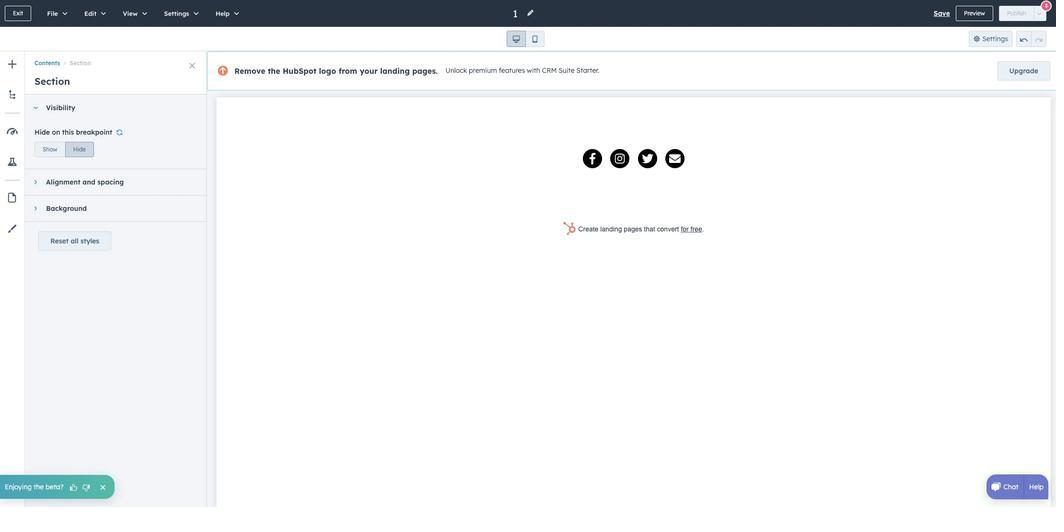 Task type: describe. For each thing, give the bounding box(es) containing it.
remove
[[235, 66, 266, 76]]

view button
[[113, 0, 154, 27]]

2 horizontal spatial group
[[1017, 31, 1047, 47]]

hide for hide
[[73, 146, 86, 153]]

publish group
[[1000, 6, 1047, 21]]

help button
[[206, 0, 246, 27]]

publish button
[[1000, 6, 1035, 21]]

contents button
[[35, 60, 60, 67]]

group containing show
[[35, 140, 94, 157]]

unlock premium features with crm suite starter.
[[446, 66, 600, 75]]

file
[[47, 10, 58, 17]]

reset
[[50, 237, 69, 246]]

enjoying
[[5, 483, 32, 492]]

section button
[[60, 60, 91, 67]]

exit
[[13, 10, 23, 17]]

close image
[[189, 63, 195, 69]]

hide button
[[65, 142, 94, 157]]

hide on this breakpoint
[[35, 128, 112, 137]]

all
[[71, 237, 79, 246]]

logo
[[319, 66, 336, 76]]

suite
[[559, 66, 575, 75]]

upgrade
[[1010, 67, 1039, 75]]

navigation containing contents
[[25, 51, 207, 69]]

crm
[[542, 66, 557, 75]]

hubspot
[[283, 66, 317, 76]]

contents
[[35, 60, 60, 67]]

edit
[[84, 10, 97, 17]]

1 vertical spatial settings button
[[969, 31, 1013, 47]]

alignment and spacing button
[[25, 169, 198, 195]]

features
[[499, 66, 525, 75]]

help inside button
[[216, 10, 230, 17]]

section inside navigation
[[70, 60, 91, 67]]

styles
[[81, 237, 99, 246]]

your
[[360, 66, 378, 76]]

3
[[1046, 2, 1049, 9]]

this
[[62, 128, 74, 137]]

0 horizontal spatial settings button
[[154, 0, 206, 27]]

from
[[339, 66, 357, 76]]

caret image
[[34, 179, 37, 185]]

1 horizontal spatial settings
[[983, 35, 1009, 43]]

1 horizontal spatial group
[[507, 31, 545, 47]]

with
[[527, 66, 540, 75]]

and
[[83, 178, 95, 187]]

background button
[[25, 196, 198, 222]]

reset all styles
[[50, 237, 99, 246]]

background
[[46, 204, 87, 213]]

preview
[[965, 10, 986, 17]]

pages.
[[413, 66, 438, 76]]

visibility
[[46, 104, 75, 112]]

thumbsdown image
[[82, 484, 90, 493]]



Task type: vqa. For each thing, say whether or not it's contained in the screenshot.
Oct corresponding to Oct 19, 2023
no



Task type: locate. For each thing, give the bounding box(es) containing it.
hide inside 'button'
[[73, 146, 86, 153]]

hide
[[35, 128, 50, 137], [73, 146, 86, 153]]

group up unlock premium features with crm suite starter.
[[507, 31, 545, 47]]

enjoying the beta? button
[[0, 475, 114, 499]]

1 horizontal spatial hide
[[73, 146, 86, 153]]

settings right view button
[[164, 10, 189, 17]]

0 vertical spatial hide
[[35, 128, 50, 137]]

thumbsup image
[[69, 484, 78, 493]]

save button
[[934, 8, 951, 19]]

0 horizontal spatial help
[[216, 10, 230, 17]]

publish
[[1008, 10, 1027, 17]]

upgrade link
[[998, 61, 1051, 81]]

group down publish group
[[1017, 31, 1047, 47]]

group
[[507, 31, 545, 47], [1017, 31, 1047, 47], [35, 140, 94, 157]]

the inside button
[[34, 483, 44, 492]]

caret image left visibility at the left top of page
[[33, 107, 38, 109]]

save
[[934, 9, 951, 18]]

settings down preview button
[[983, 35, 1009, 43]]

enjoying the beta?
[[5, 483, 64, 492]]

caret image down caret image
[[34, 206, 37, 212]]

landing
[[380, 66, 410, 76]]

edit button
[[74, 0, 113, 27]]

0 vertical spatial caret image
[[33, 107, 38, 109]]

starter.
[[577, 66, 600, 75]]

section
[[70, 60, 91, 67], [35, 75, 70, 87]]

settings
[[164, 10, 189, 17], [983, 35, 1009, 43]]

0 vertical spatial settings button
[[154, 0, 206, 27]]

caret image
[[33, 107, 38, 109], [34, 206, 37, 212]]

visibility button
[[25, 95, 198, 121]]

show button
[[35, 142, 65, 157]]

on
[[52, 128, 60, 137]]

the
[[268, 66, 280, 76], [34, 483, 44, 492]]

caret image for visibility
[[33, 107, 38, 109]]

show
[[43, 146, 57, 153]]

exit link
[[5, 6, 31, 21]]

1 horizontal spatial settings button
[[969, 31, 1013, 47]]

alignment
[[46, 178, 80, 187]]

chat
[[1004, 483, 1019, 492]]

caret image inside background dropdown button
[[34, 206, 37, 212]]

1 vertical spatial the
[[34, 483, 44, 492]]

preview button
[[956, 6, 994, 21]]

1 horizontal spatial help
[[1030, 483, 1044, 492]]

0 horizontal spatial group
[[35, 140, 94, 157]]

1 vertical spatial caret image
[[34, 206, 37, 212]]

0 vertical spatial section
[[70, 60, 91, 67]]

beta?
[[46, 483, 64, 492]]

remove the hubspot logo from your landing pages.
[[235, 66, 438, 76]]

1 horizontal spatial the
[[268, 66, 280, 76]]

group down the this
[[35, 140, 94, 157]]

1 vertical spatial hide
[[73, 146, 86, 153]]

the for hubspot
[[268, 66, 280, 76]]

unlock
[[446, 66, 467, 75]]

caret image for background
[[34, 206, 37, 212]]

help
[[216, 10, 230, 17], [1030, 483, 1044, 492]]

premium
[[469, 66, 497, 75]]

caret image inside 'visibility' dropdown button
[[33, 107, 38, 109]]

0 horizontal spatial settings
[[164, 10, 189, 17]]

0 vertical spatial settings
[[164, 10, 189, 17]]

alignment and spacing
[[46, 178, 124, 187]]

section right 'contents' button
[[70, 60, 91, 67]]

1 vertical spatial section
[[35, 75, 70, 87]]

reset all styles button
[[38, 232, 111, 251]]

1 vertical spatial settings
[[983, 35, 1009, 43]]

hide for hide on this breakpoint
[[35, 128, 50, 137]]

0 horizontal spatial hide
[[35, 128, 50, 137]]

0 vertical spatial the
[[268, 66, 280, 76]]

the left beta?
[[34, 483, 44, 492]]

hide down hide on this breakpoint
[[73, 146, 86, 153]]

section down 'contents' button
[[35, 75, 70, 87]]

0 vertical spatial help
[[216, 10, 230, 17]]

navigation
[[25, 51, 207, 69]]

1 vertical spatial help
[[1030, 483, 1044, 492]]

spacing
[[97, 178, 124, 187]]

the right remove
[[268, 66, 280, 76]]

breakpoint
[[76, 128, 112, 137]]

view
[[123, 10, 138, 17]]

settings button
[[154, 0, 206, 27], [969, 31, 1013, 47]]

0 horizontal spatial the
[[34, 483, 44, 492]]

the for beta?
[[34, 483, 44, 492]]

None field
[[513, 7, 521, 20]]

hide left on
[[35, 128, 50, 137]]

file button
[[37, 0, 74, 27]]



